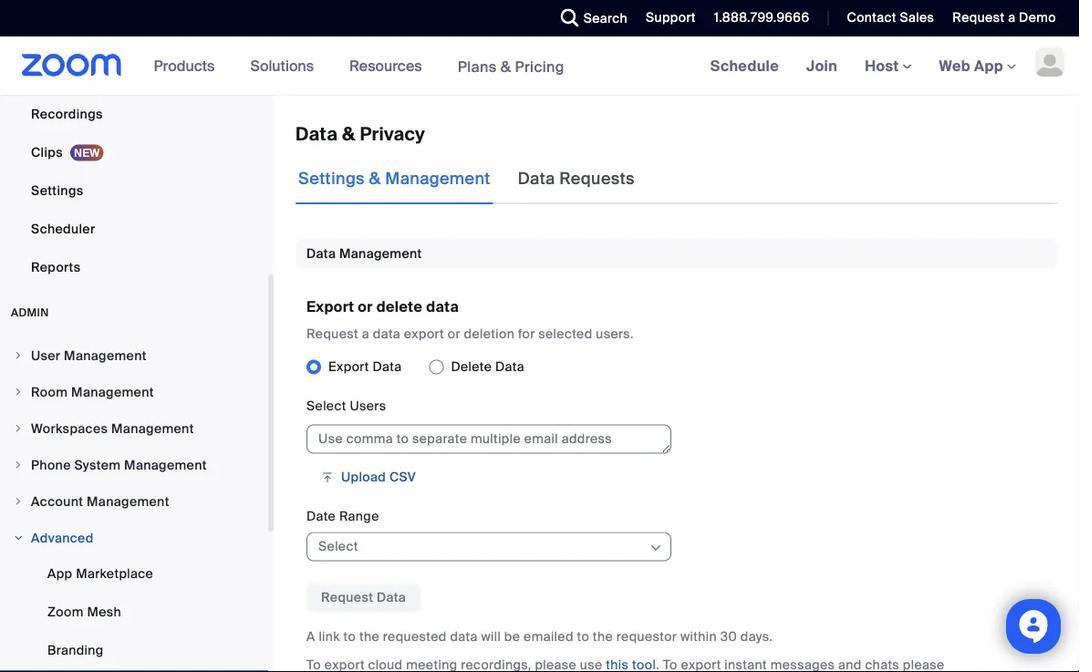 Task type: describe. For each thing, give the bounding box(es) containing it.
advanced menu item
[[0, 521, 268, 556]]

a for data
[[362, 325, 370, 342]]

settings & management
[[298, 168, 491, 189]]

data management
[[307, 245, 422, 262]]

mesh
[[87, 604, 121, 620]]

scheduler link
[[0, 211, 268, 247]]

schedule link
[[697, 36, 793, 95]]

data up export or delete data
[[307, 245, 336, 262]]

branding
[[47, 642, 104, 659]]

range
[[339, 508, 379, 525]]

for
[[518, 325, 535, 342]]

requests
[[560, 168, 635, 189]]

delete data
[[451, 359, 525, 376]]

phone
[[31, 457, 71, 474]]

resources button
[[350, 36, 430, 95]]

upload
[[341, 469, 386, 486]]

requested
[[383, 628, 447, 645]]

user management
[[31, 347, 147, 364]]

csv
[[390, 469, 416, 486]]

web app button
[[939, 56, 1017, 75]]

host
[[865, 56, 903, 75]]

data inside button
[[377, 590, 406, 606]]

request data
[[321, 590, 406, 606]]

emailed
[[524, 628, 574, 645]]

advanced menu
[[0, 556, 268, 673]]

tabs of privacy page tab list
[[296, 153, 638, 204]]

delete
[[451, 359, 492, 376]]

be
[[504, 628, 520, 645]]

join
[[807, 56, 838, 75]]

demo
[[1019, 9, 1057, 26]]

schedule
[[711, 56, 779, 75]]

contact sales
[[847, 9, 935, 26]]

search
[[584, 10, 628, 26]]

upload alt thin image
[[321, 469, 334, 487]]

solutions
[[250, 56, 314, 75]]

days.
[[741, 628, 773, 645]]

app inside meetings navigation
[[975, 56, 1004, 75]]

products button
[[154, 36, 223, 95]]

right image for user management
[[13, 350, 24, 361]]

banner containing products
[[0, 36, 1079, 96]]

settings for settings & management
[[298, 168, 365, 189]]

data requests tab
[[515, 153, 638, 204]]

room
[[31, 384, 68, 401]]

export for export data
[[328, 359, 369, 376]]

right image for room management
[[13, 387, 24, 398]]

search button
[[547, 0, 632, 36]]

request data button
[[307, 584, 421, 613]]

clips
[[31, 144, 63, 161]]

select button
[[318, 533, 648, 561]]

personal menu menu
[[0, 0, 268, 287]]

app marketplace link
[[0, 556, 268, 592]]

reports
[[31, 259, 81, 276]]

clips link
[[0, 134, 268, 171]]

marketplace
[[76, 565, 153, 582]]

zoom logo image
[[22, 54, 122, 77]]

users
[[350, 397, 386, 414]]

plans & pricing
[[458, 57, 565, 76]]

support
[[646, 9, 696, 26]]

scheduler
[[31, 220, 95, 237]]

1 to from the left
[[344, 628, 356, 645]]

data inside tab
[[518, 168, 555, 189]]

request a demo
[[953, 9, 1057, 26]]

phone system management menu item
[[0, 448, 268, 483]]

admin
[[11, 306, 49, 320]]

within
[[681, 628, 717, 645]]

settings link
[[0, 172, 268, 209]]

system
[[74, 457, 121, 474]]

app inside advanced menu
[[47, 565, 72, 582]]

select for select users
[[307, 397, 346, 414]]

date range
[[307, 508, 379, 525]]

branding link
[[0, 632, 268, 669]]

recordings link
[[0, 96, 268, 132]]

data & privacy
[[296, 122, 425, 146]]

resources
[[350, 56, 422, 75]]

selected
[[539, 325, 593, 342]]

room management menu item
[[0, 375, 268, 410]]

product information navigation
[[140, 36, 578, 96]]

deletion
[[464, 325, 515, 342]]

user management menu item
[[0, 339, 268, 373]]

privacy
[[360, 122, 425, 146]]



Task type: vqa. For each thing, say whether or not it's contained in the screenshot.
THE FIRST
no



Task type: locate. For each thing, give the bounding box(es) containing it.
users.
[[596, 325, 634, 342]]

&
[[501, 57, 511, 76], [342, 122, 355, 146], [369, 168, 381, 189]]

banner
[[0, 36, 1079, 96]]

right image left workspaces
[[13, 423, 24, 434]]

products
[[154, 56, 215, 75]]

recordings
[[31, 105, 103, 122]]

& for management
[[369, 168, 381, 189]]

management down privacy
[[385, 168, 491, 189]]

1.888.799.9666
[[714, 9, 810, 26]]

1 vertical spatial app
[[47, 565, 72, 582]]

management for workspaces management
[[111, 420, 194, 437]]

upload csv
[[341, 469, 416, 486]]

zoom
[[47, 604, 84, 620]]

3 right image from the top
[[13, 423, 24, 434]]

Select Users text field
[[307, 425, 672, 454]]

select for select
[[318, 538, 358, 555]]

link
[[319, 628, 340, 645]]

& inside 'product information' navigation
[[501, 57, 511, 76]]

admin menu menu
[[0, 339, 268, 673]]

support link
[[632, 0, 701, 36], [646, 9, 696, 26]]

& for pricing
[[501, 57, 511, 76]]

request for request a demo
[[953, 9, 1005, 26]]

1 horizontal spatial or
[[448, 325, 461, 342]]

plans
[[458, 57, 497, 76]]

request
[[953, 9, 1005, 26], [307, 325, 359, 342], [321, 590, 373, 606]]

data up users
[[373, 359, 402, 376]]

1 right image from the top
[[13, 460, 24, 471]]

web app
[[939, 56, 1004, 75]]

settings down data & privacy
[[298, 168, 365, 189]]

2 right image from the top
[[13, 387, 24, 398]]

request up link
[[321, 590, 373, 606]]

0 vertical spatial or
[[358, 297, 373, 317]]

data down solutions dropdown button
[[296, 122, 338, 146]]

30
[[721, 628, 737, 645]]

management up export or delete data
[[339, 245, 422, 262]]

advanced
[[31, 530, 94, 547]]

show options image
[[649, 541, 663, 555]]

0 vertical spatial select
[[307, 397, 346, 414]]

0 horizontal spatial app
[[47, 565, 72, 582]]

to right emailed
[[577, 628, 590, 645]]

export up select users
[[328, 359, 369, 376]]

export or delete data
[[307, 297, 459, 317]]

data down for
[[496, 359, 525, 376]]

0 horizontal spatial a
[[362, 325, 370, 342]]

2 vertical spatial request
[[321, 590, 373, 606]]

1 the from the left
[[359, 628, 380, 645]]

to right link
[[344, 628, 356, 645]]

right image inside workspaces management menu item
[[13, 423, 24, 434]]

join link
[[793, 36, 851, 95]]

0 horizontal spatial to
[[344, 628, 356, 645]]

& right plans
[[501, 57, 511, 76]]

& inside tab
[[369, 168, 381, 189]]

phone system management
[[31, 457, 207, 474]]

right image left phone
[[13, 460, 24, 471]]

app down advanced
[[47, 565, 72, 582]]

0 horizontal spatial the
[[359, 628, 380, 645]]

2 to from the left
[[577, 628, 590, 645]]

0 horizontal spatial settings
[[31, 182, 84, 199]]

2 vertical spatial &
[[369, 168, 381, 189]]

web
[[939, 56, 971, 75]]

request up export data
[[307, 325, 359, 342]]

1 horizontal spatial app
[[975, 56, 1004, 75]]

0 vertical spatial right image
[[13, 460, 24, 471]]

data requests
[[518, 168, 635, 189]]

1 horizontal spatial &
[[369, 168, 381, 189]]

data up export
[[426, 297, 459, 317]]

meetings navigation
[[697, 36, 1079, 96]]

a
[[307, 628, 315, 645]]

data up requested
[[377, 590, 406, 606]]

management for user management
[[64, 347, 147, 364]]

data down export or delete data
[[373, 325, 401, 342]]

requestor
[[617, 628, 677, 645]]

select down date range
[[318, 538, 358, 555]]

host button
[[865, 56, 912, 75]]

settings & management tab
[[296, 153, 493, 204]]

settings
[[298, 168, 365, 189], [31, 182, 84, 199]]

select inside popup button
[[318, 538, 358, 555]]

zoom mesh
[[47, 604, 121, 620]]

reports link
[[0, 249, 268, 286]]

right image for advanced
[[13, 533, 24, 544]]

upload csv button
[[307, 463, 431, 492]]

1 horizontal spatial the
[[593, 628, 613, 645]]

management up workspaces management
[[71, 384, 154, 401]]

& left privacy
[[342, 122, 355, 146]]

1 vertical spatial a
[[362, 325, 370, 342]]

a down export or delete data
[[362, 325, 370, 342]]

export
[[307, 297, 354, 317], [328, 359, 369, 376]]

management up room management
[[64, 347, 147, 364]]

a link to the requested data will be emailed to the requestor within 30 days.
[[307, 628, 773, 645]]

room management
[[31, 384, 154, 401]]

or
[[358, 297, 373, 317], [448, 325, 461, 342]]

request up web app dropdown button
[[953, 9, 1005, 26]]

1.888.799.9666 button
[[701, 0, 814, 36], [714, 9, 810, 26]]

settings up scheduler
[[31, 182, 84, 199]]

2 the from the left
[[593, 628, 613, 645]]

a for demo
[[1008, 9, 1016, 26]]

0 vertical spatial data
[[426, 297, 459, 317]]

management down room management menu item
[[111, 420, 194, 437]]

pricing
[[515, 57, 565, 76]]

export inside option group
[[328, 359, 369, 376]]

management down workspaces management menu item
[[124, 457, 207, 474]]

right image for account management
[[13, 496, 24, 507]]

select users
[[307, 397, 386, 414]]

right image left account
[[13, 496, 24, 507]]

side navigation navigation
[[0, 0, 274, 673]]

workspaces management menu item
[[0, 412, 268, 446]]

& down data & privacy
[[369, 168, 381, 189]]

request for request data
[[321, 590, 373, 606]]

request for request a data export or deletion for selected users.
[[307, 325, 359, 342]]

select left users
[[307, 397, 346, 414]]

0 horizontal spatial &
[[342, 122, 355, 146]]

1 vertical spatial select
[[318, 538, 358, 555]]

request a data export or deletion for selected users. option group
[[307, 353, 1058, 382]]

settings inside tab
[[298, 168, 365, 189]]

1 vertical spatial right image
[[13, 533, 24, 544]]

right image
[[13, 350, 24, 361], [13, 387, 24, 398], [13, 423, 24, 434], [13, 496, 24, 507]]

contact sales link
[[834, 0, 939, 36], [847, 9, 935, 26]]

data
[[296, 122, 338, 146], [518, 168, 555, 189], [307, 245, 336, 262], [373, 359, 402, 376], [496, 359, 525, 376], [377, 590, 406, 606]]

select
[[307, 397, 346, 414], [318, 538, 358, 555]]

app right the web
[[975, 56, 1004, 75]]

right image left user
[[13, 350, 24, 361]]

export down data management
[[307, 297, 354, 317]]

right image for workspaces management
[[13, 423, 24, 434]]

1 vertical spatial or
[[448, 325, 461, 342]]

right image inside advanced 'menu item'
[[13, 533, 24, 544]]

plans & pricing link
[[458, 57, 565, 76], [458, 57, 565, 76]]

right image inside phone system management menu item
[[13, 460, 24, 471]]

management for data management
[[339, 245, 422, 262]]

export
[[404, 325, 444, 342]]

or left the delete
[[358, 297, 373, 317]]

account management menu item
[[0, 485, 268, 519]]

contact
[[847, 9, 897, 26]]

app marketplace
[[47, 565, 153, 582]]

a left demo
[[1008, 9, 1016, 26]]

request a demo link
[[939, 0, 1079, 36], [953, 9, 1057, 26]]

2 right image from the top
[[13, 533, 24, 544]]

1 horizontal spatial settings
[[298, 168, 365, 189]]

1 horizontal spatial a
[[1008, 9, 1016, 26]]

the left requestor
[[593, 628, 613, 645]]

workspaces management
[[31, 420, 194, 437]]

user
[[31, 347, 61, 364]]

right image inside account management menu item
[[13, 496, 24, 507]]

or right export
[[448, 325, 461, 342]]

account management
[[31, 493, 169, 510]]

date
[[307, 508, 336, 525]]

management inside tab
[[385, 168, 491, 189]]

data left requests
[[518, 168, 555, 189]]

right image for phone system management
[[13, 460, 24, 471]]

to
[[344, 628, 356, 645], [577, 628, 590, 645]]

right image
[[13, 460, 24, 471], [13, 533, 24, 544]]

management for account management
[[87, 493, 169, 510]]

settings inside personal menu menu
[[31, 182, 84, 199]]

right image inside room management menu item
[[13, 387, 24, 398]]

& for privacy
[[342, 122, 355, 146]]

a
[[1008, 9, 1016, 26], [362, 325, 370, 342]]

settings for settings
[[31, 182, 84, 199]]

1 vertical spatial request
[[307, 325, 359, 342]]

will
[[481, 628, 501, 645]]

1 vertical spatial &
[[342, 122, 355, 146]]

0 horizontal spatial or
[[358, 297, 373, 317]]

export data
[[328, 359, 402, 376]]

1 vertical spatial data
[[373, 325, 401, 342]]

request a data export or deletion for selected users.
[[307, 325, 634, 342]]

1 horizontal spatial to
[[577, 628, 590, 645]]

zoom mesh link
[[0, 594, 268, 631]]

export for export or delete data
[[307, 297, 354, 317]]

the down request data button
[[359, 628, 380, 645]]

data left will
[[450, 628, 478, 645]]

sales
[[900, 9, 935, 26]]

account
[[31, 493, 83, 510]]

delete
[[377, 297, 423, 317]]

1 right image from the top
[[13, 350, 24, 361]]

0 vertical spatial request
[[953, 9, 1005, 26]]

right image inside user management menu item
[[13, 350, 24, 361]]

1 vertical spatial export
[[328, 359, 369, 376]]

solutions button
[[250, 36, 322, 95]]

right image left room
[[13, 387, 24, 398]]

2 horizontal spatial &
[[501, 57, 511, 76]]

management for room management
[[71, 384, 154, 401]]

0 vertical spatial &
[[501, 57, 511, 76]]

right image left advanced
[[13, 533, 24, 544]]

2 vertical spatial data
[[450, 628, 478, 645]]

profile picture image
[[1036, 47, 1065, 77]]

workspaces
[[31, 420, 108, 437]]

0 vertical spatial app
[[975, 56, 1004, 75]]

app
[[975, 56, 1004, 75], [47, 565, 72, 582]]

0 vertical spatial a
[[1008, 9, 1016, 26]]

request inside button
[[321, 590, 373, 606]]

4 right image from the top
[[13, 496, 24, 507]]

0 vertical spatial export
[[307, 297, 354, 317]]

management down phone system management menu item in the left bottom of the page
[[87, 493, 169, 510]]



